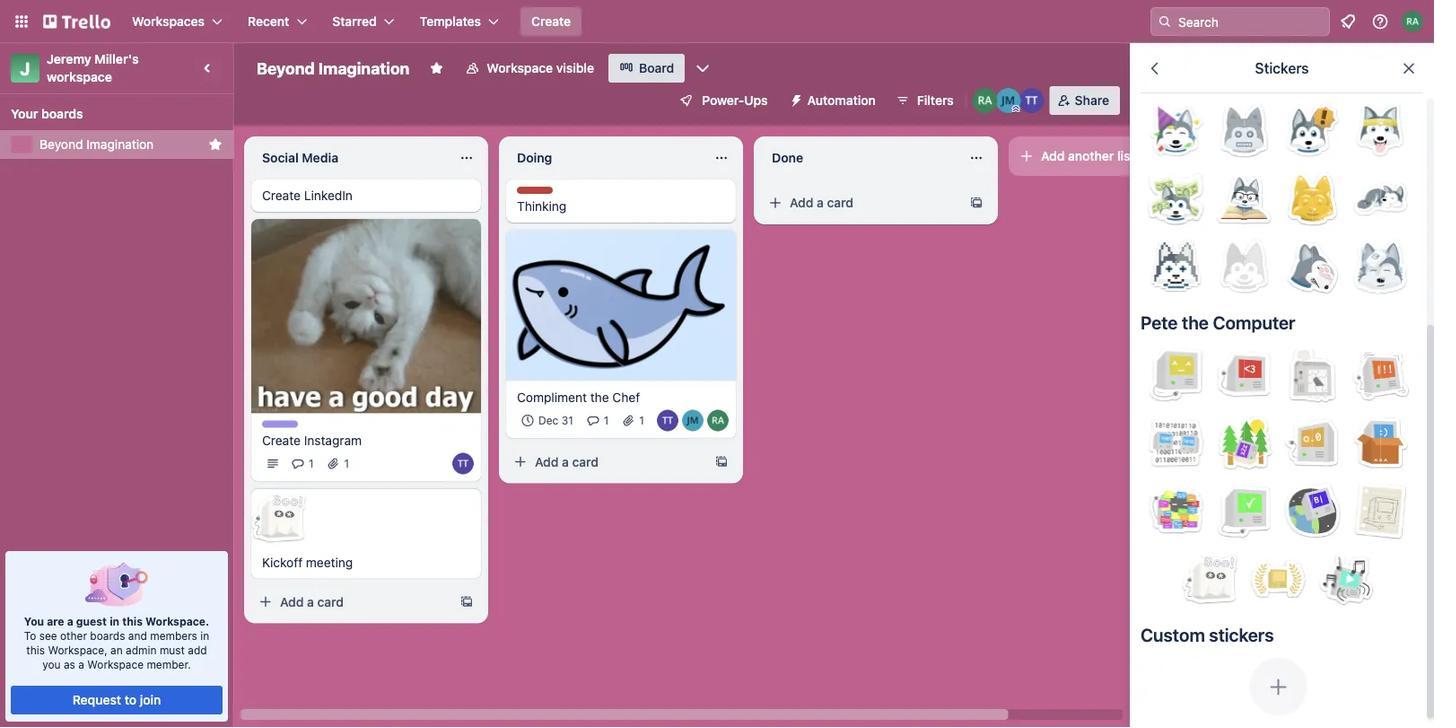 Task type: vqa. For each thing, say whether or not it's contained in the screenshot.
Board name text box
yes



Task type: describe. For each thing, give the bounding box(es) containing it.
create instagram link
[[262, 431, 470, 449]]

are
[[47, 615, 64, 627]]

add for doing
[[535, 454, 559, 469]]

beyond imagination inside text box
[[257, 58, 410, 78]]

the for compliment
[[590, 390, 609, 405]]

board
[[639, 61, 674, 75]]

0 horizontal spatial beyond
[[39, 137, 83, 152]]

workspace,
[[48, 644, 107, 656]]

automation button
[[782, 86, 887, 115]]

0 horizontal spatial this
[[26, 644, 45, 656]]

0 vertical spatial this
[[122, 615, 143, 627]]

an
[[111, 644, 123, 656]]

filters
[[917, 93, 954, 108]]

color: bold red, title: "thoughts" element
[[517, 187, 566, 200]]

beyond inside text box
[[257, 58, 315, 78]]

templates button
[[409, 7, 510, 36]]

create for create linkedin
[[262, 188, 301, 203]]

Dec 31 checkbox
[[517, 410, 579, 432]]

add another list
[[1041, 149, 1135, 163]]

admin
[[126, 644, 157, 656]]

1 down "create instagram"
[[309, 457, 314, 470]]

custom
[[1141, 624, 1205, 645]]

1 vertical spatial jeremy miller (jeremymiller198) image
[[682, 410, 704, 432]]

and
[[128, 629, 147, 642]]

0 vertical spatial in
[[110, 615, 119, 627]]

doing
[[517, 150, 552, 165]]

create linkedin
[[262, 188, 353, 203]]

workspace
[[47, 70, 112, 84]]

create from template… image for social media
[[460, 595, 474, 609]]

chef
[[613, 390, 640, 405]]

pete ghost image
[[250, 489, 307, 546]]

workspaces
[[132, 14, 205, 29]]

create button
[[521, 7, 582, 36]]

starred
[[332, 14, 377, 29]]

j
[[20, 57, 30, 79]]

workspace visible
[[487, 61, 594, 75]]

thoughts
[[517, 188, 566, 200]]

see
[[39, 629, 57, 642]]

you are a guest in this workspace. to see other boards and members in this workspace, an admin must add you as a workspace member.
[[24, 615, 209, 671]]

star or unstar board image
[[429, 61, 444, 75]]

ruby anderson (rubyanderson7) image
[[973, 88, 998, 113]]

create for create instagram
[[262, 433, 301, 447]]

starred button
[[322, 7, 405, 36]]

dec
[[539, 414, 559, 427]]

boards inside the you are a guest in this workspace. to see other boards and members in this workspace, an admin must add you as a workspace member.
[[90, 629, 125, 642]]

Board name text field
[[248, 54, 419, 83]]

0 vertical spatial boards
[[41, 106, 83, 121]]

you
[[42, 658, 61, 671]]

computer
[[1213, 311, 1296, 333]]

add a card button for doing
[[506, 448, 707, 476]]

1 horizontal spatial jeremy miller (jeremymiller198) image
[[996, 88, 1021, 113]]

add a card for social media
[[280, 594, 344, 609]]

compliment
[[517, 390, 587, 405]]

1 down instagram
[[344, 457, 349, 470]]

1 vertical spatial imagination
[[86, 137, 154, 152]]

search image
[[1158, 14, 1172, 29]]

1 vertical spatial beyond imagination
[[39, 137, 154, 152]]

instagram
[[304, 433, 362, 447]]

power-ups
[[702, 93, 768, 108]]

Search field
[[1172, 8, 1329, 35]]

0 horizontal spatial terry turtle (terryturtle) image
[[657, 410, 679, 432]]

add for social media
[[280, 594, 304, 609]]

add
[[188, 644, 207, 656]]

recent
[[248, 14, 289, 29]]

add a card button for social media
[[251, 587, 452, 616]]

power-
[[702, 93, 744, 108]]

workspace.
[[145, 615, 209, 627]]

1 vertical spatial in
[[200, 629, 209, 642]]

your boards with 1 items element
[[11, 103, 214, 125]]

sm image
[[782, 86, 807, 111]]

card for social media
[[317, 594, 344, 609]]

0 notifications image
[[1337, 11, 1359, 32]]

1 down the compliment the chef link
[[604, 414, 609, 427]]

request
[[72, 693, 121, 707]]

add another list button
[[1009, 136, 1253, 176]]

your
[[11, 106, 38, 121]]

request to join button
[[11, 686, 222, 715]]

member.
[[147, 658, 191, 671]]

stickers
[[1255, 60, 1309, 77]]

stickers
[[1209, 624, 1274, 645]]

terry turtle (terryturtle) image
[[452, 453, 474, 474]]

primary element
[[0, 0, 1434, 43]]

social media
[[262, 150, 339, 165]]

guest
[[76, 615, 107, 627]]

media
[[302, 150, 339, 165]]

meeting
[[306, 555, 353, 569]]

add inside button
[[1041, 149, 1065, 163]]

add a card for done
[[790, 195, 854, 210]]



Task type: locate. For each thing, give the bounding box(es) containing it.
boards right the your
[[41, 106, 83, 121]]

custom stickers
[[1141, 624, 1274, 645]]

1 horizontal spatial add a card
[[535, 454, 599, 469]]

31
[[562, 414, 573, 427]]

imagination down starred dropdown button
[[318, 58, 410, 78]]

create linkedin link
[[262, 187, 470, 205]]

card down done "text box"
[[827, 195, 854, 210]]

boards up an
[[90, 629, 125, 642]]

your boards
[[11, 106, 83, 121]]

a down kickoff meeting
[[307, 594, 314, 609]]

this
[[122, 615, 143, 627], [26, 644, 45, 656]]

terry turtle (terryturtle) image right ruby anderson (rubyanderson7) icon at the right top of page
[[1019, 88, 1045, 113]]

workspaces button
[[121, 7, 233, 36]]

1 vertical spatial beyond
[[39, 137, 83, 152]]

jeremy miller (jeremymiller198) image down the compliment the chef link
[[682, 410, 704, 432]]

1 horizontal spatial the
[[1182, 311, 1209, 333]]

beyond down the your boards
[[39, 137, 83, 152]]

1 vertical spatial add a card button
[[506, 448, 707, 476]]

1 horizontal spatial ruby anderson (rubyanderson7) image
[[1402, 11, 1424, 32]]

0 vertical spatial the
[[1182, 311, 1209, 333]]

create from template… image for done
[[969, 196, 984, 210]]

1 vertical spatial add a card
[[535, 454, 599, 469]]

workspace inside the you are a guest in this workspace. to see other boards and members in this workspace, an admin must add you as a workspace member.
[[87, 658, 144, 671]]

1 horizontal spatial this
[[122, 615, 143, 627]]

you
[[24, 615, 44, 627]]

thoughts thinking
[[517, 188, 567, 214]]

the right 'pete'
[[1182, 311, 1209, 333]]

1
[[604, 414, 609, 427], [639, 414, 644, 427], [309, 457, 314, 470], [344, 457, 349, 470]]

0 horizontal spatial boards
[[41, 106, 83, 121]]

ups
[[744, 93, 768, 108]]

add a card button down 31
[[506, 448, 707, 476]]

add a card button for done
[[761, 189, 962, 217]]

0 vertical spatial add a card
[[790, 195, 854, 210]]

kickoff
[[262, 555, 303, 569]]

0 horizontal spatial add a card button
[[251, 587, 452, 616]]

open information menu image
[[1372, 13, 1390, 31]]

workspace inside button
[[487, 61, 553, 75]]

the left chef
[[590, 390, 609, 405]]

add a card down done
[[790, 195, 854, 210]]

1 vertical spatial terry turtle (terryturtle) image
[[657, 410, 679, 432]]

2 horizontal spatial create from template… image
[[969, 196, 984, 210]]

create from template… image for doing
[[715, 455, 729, 469]]

jeremy miller (jeremymiller198) image right filters
[[996, 88, 1021, 113]]

workspace down an
[[87, 658, 144, 671]]

a
[[817, 195, 824, 210], [562, 454, 569, 469], [307, 594, 314, 609], [67, 615, 73, 627], [78, 658, 84, 671]]

beyond imagination
[[257, 58, 410, 78], [39, 137, 154, 152]]

beyond down recent popup button
[[257, 58, 315, 78]]

as
[[64, 658, 75, 671]]

recent button
[[237, 7, 318, 36]]

create for create
[[531, 14, 571, 29]]

create instagram
[[262, 433, 362, 447]]

beyond imagination link
[[39, 136, 201, 153]]

0 horizontal spatial ruby anderson (rubyanderson7) image
[[707, 410, 729, 432]]

templates
[[420, 14, 481, 29]]

2 horizontal spatial add a card
[[790, 195, 854, 210]]

Social Media text field
[[251, 144, 449, 172]]

add down dec 31 "checkbox"
[[535, 454, 559, 469]]

another
[[1068, 149, 1114, 163]]

add left another
[[1041, 149, 1065, 163]]

imagination
[[318, 58, 410, 78], [86, 137, 154, 152]]

a for done
[[817, 195, 824, 210]]

power-ups button
[[666, 86, 779, 115]]

1 horizontal spatial boards
[[90, 629, 125, 642]]

beyond imagination down your boards with 1 items element
[[39, 137, 154, 152]]

ruby anderson (rubyanderson7) image
[[1402, 11, 1424, 32], [707, 410, 729, 432]]

2 vertical spatial create from template… image
[[460, 595, 474, 609]]

1 horizontal spatial add a card button
[[506, 448, 707, 476]]

terry turtle (terryturtle) image down the compliment the chef link
[[657, 410, 679, 432]]

card for doing
[[572, 454, 599, 469]]

customize views image
[[694, 59, 712, 77]]

jeremy
[[47, 52, 91, 66]]

2 vertical spatial card
[[317, 594, 344, 609]]

add a card
[[790, 195, 854, 210], [535, 454, 599, 469], [280, 594, 344, 609]]

1 horizontal spatial in
[[200, 629, 209, 642]]

add a card down 31
[[535, 454, 599, 469]]

create
[[531, 14, 571, 29], [262, 188, 301, 203], [262, 433, 301, 447]]

2 vertical spatial create
[[262, 433, 301, 447]]

in
[[110, 615, 119, 627], [200, 629, 209, 642]]

1 vertical spatial workspace
[[87, 658, 144, 671]]

2 vertical spatial add a card
[[280, 594, 344, 609]]

2 horizontal spatial add a card button
[[761, 189, 962, 217]]

create down social
[[262, 188, 301, 203]]

0 vertical spatial workspace
[[487, 61, 553, 75]]

Done text field
[[761, 144, 959, 172]]

create down color: purple, title: none icon
[[262, 433, 301, 447]]

1 horizontal spatial card
[[572, 454, 599, 469]]

add down done
[[790, 195, 814, 210]]

linkedin
[[304, 188, 353, 203]]

done
[[772, 150, 803, 165]]

this down to
[[26, 644, 45, 656]]

1 horizontal spatial imagination
[[318, 58, 410, 78]]

back to home image
[[43, 7, 110, 36]]

1 vertical spatial create
[[262, 188, 301, 203]]

0 vertical spatial add a card button
[[761, 189, 962, 217]]

add
[[1041, 149, 1065, 163], [790, 195, 814, 210], [535, 454, 559, 469], [280, 594, 304, 609]]

to
[[125, 693, 137, 707]]

1 horizontal spatial terry turtle (terryturtle) image
[[1019, 88, 1045, 113]]

1 horizontal spatial beyond
[[257, 58, 315, 78]]

a for doing
[[562, 454, 569, 469]]

add a card button down done "text box"
[[761, 189, 962, 217]]

in right guest on the left of page
[[110, 615, 119, 627]]

add a card down kickoff meeting
[[280, 594, 344, 609]]

0 vertical spatial card
[[827, 195, 854, 210]]

0 horizontal spatial workspace
[[87, 658, 144, 671]]

board link
[[609, 54, 685, 83]]

0 vertical spatial terry turtle (terryturtle) image
[[1019, 88, 1045, 113]]

a right "are"
[[67, 615, 73, 627]]

1 down chef
[[639, 414, 644, 427]]

the
[[1182, 311, 1209, 333], [590, 390, 609, 405]]

2 vertical spatial add a card button
[[251, 587, 452, 616]]

add a card button down kickoff meeting link at left bottom
[[251, 587, 452, 616]]

add down kickoff
[[280, 594, 304, 609]]

0 horizontal spatial create from template… image
[[460, 595, 474, 609]]

share button
[[1050, 86, 1120, 115]]

terry turtle (terryturtle) image
[[1019, 88, 1045, 113], [657, 410, 679, 432]]

0 vertical spatial imagination
[[318, 58, 410, 78]]

compliment the chef link
[[517, 388, 725, 406]]

compliment the chef
[[517, 390, 640, 405]]

Doing text field
[[506, 144, 704, 172]]

0 horizontal spatial card
[[317, 594, 344, 609]]

1 vertical spatial card
[[572, 454, 599, 469]]

0 vertical spatial beyond imagination
[[257, 58, 410, 78]]

a down done "text box"
[[817, 195, 824, 210]]

1 vertical spatial the
[[590, 390, 609, 405]]

card for done
[[827, 195, 854, 210]]

0 vertical spatial beyond
[[257, 58, 315, 78]]

0 horizontal spatial the
[[590, 390, 609, 405]]

0 horizontal spatial add a card
[[280, 594, 344, 609]]

1 horizontal spatial beyond imagination
[[257, 58, 410, 78]]

card down 31
[[572, 454, 599, 469]]

0 vertical spatial ruby anderson (rubyanderson7) image
[[1402, 11, 1424, 32]]

a right as
[[78, 658, 84, 671]]

1 vertical spatial create from template… image
[[715, 455, 729, 469]]

0 horizontal spatial in
[[110, 615, 119, 627]]

1 vertical spatial this
[[26, 644, 45, 656]]

1 vertical spatial ruby anderson (rubyanderson7) image
[[707, 410, 729, 432]]

in up add
[[200, 629, 209, 642]]

thinking link
[[517, 197, 725, 215]]

visible
[[556, 61, 594, 75]]

to
[[24, 629, 36, 642]]

card down meeting
[[317, 594, 344, 609]]

1 vertical spatial boards
[[90, 629, 125, 642]]

a down 31
[[562, 454, 569, 469]]

workspace visible button
[[455, 54, 605, 83]]

beyond imagination down starred
[[257, 58, 410, 78]]

join
[[140, 693, 161, 707]]

imagination down your boards with 1 items element
[[86, 137, 154, 152]]

thinking
[[517, 199, 567, 214]]

create up workspace visible
[[531, 14, 571, 29]]

share
[[1075, 93, 1109, 108]]

0 horizontal spatial beyond imagination
[[39, 137, 154, 152]]

the for pete
[[1182, 311, 1209, 333]]

0 vertical spatial create
[[531, 14, 571, 29]]

0 vertical spatial create from template… image
[[969, 196, 984, 210]]

1 horizontal spatial create from template… image
[[715, 455, 729, 469]]

0 horizontal spatial imagination
[[86, 137, 154, 152]]

jeremy miller's workspace
[[47, 52, 142, 84]]

list
[[1118, 149, 1135, 163]]

miller's
[[95, 52, 139, 66]]

kickoff meeting link
[[262, 553, 470, 571]]

pete
[[1141, 311, 1178, 333]]

members
[[150, 629, 197, 642]]

add for done
[[790, 195, 814, 210]]

starred icon image
[[208, 137, 223, 152]]

2 horizontal spatial card
[[827, 195, 854, 210]]

add a card button
[[761, 189, 962, 217], [506, 448, 707, 476], [251, 587, 452, 616]]

imagination inside text box
[[318, 58, 410, 78]]

card
[[827, 195, 854, 210], [572, 454, 599, 469], [317, 594, 344, 609]]

workspace navigation collapse icon image
[[196, 56, 221, 81]]

jeremy miller (jeremymiller198) image
[[996, 88, 1021, 113], [682, 410, 704, 432]]

this up and
[[122, 615, 143, 627]]

dec 31
[[539, 414, 573, 427]]

filters button
[[890, 86, 959, 115]]

a for social media
[[307, 594, 314, 609]]

automation
[[807, 93, 876, 108]]

add a card for doing
[[535, 454, 599, 469]]

color: purple, title: none image
[[262, 420, 298, 428]]

must
[[160, 644, 185, 656]]

social
[[262, 150, 299, 165]]

1 horizontal spatial workspace
[[487, 61, 553, 75]]

create inside button
[[531, 14, 571, 29]]

kickoff meeting
[[262, 555, 353, 569]]

workspace left visible
[[487, 61, 553, 75]]

workspace
[[487, 61, 553, 75], [87, 658, 144, 671]]

0 vertical spatial jeremy miller (jeremymiller198) image
[[996, 88, 1021, 113]]

create from template… image
[[969, 196, 984, 210], [715, 455, 729, 469], [460, 595, 474, 609]]

request to join
[[72, 693, 161, 707]]

other
[[60, 629, 87, 642]]

pete the computer
[[1141, 311, 1296, 333]]

this member is an admin of this board. image
[[1012, 105, 1020, 113]]

0 horizontal spatial jeremy miller (jeremymiller198) image
[[682, 410, 704, 432]]



